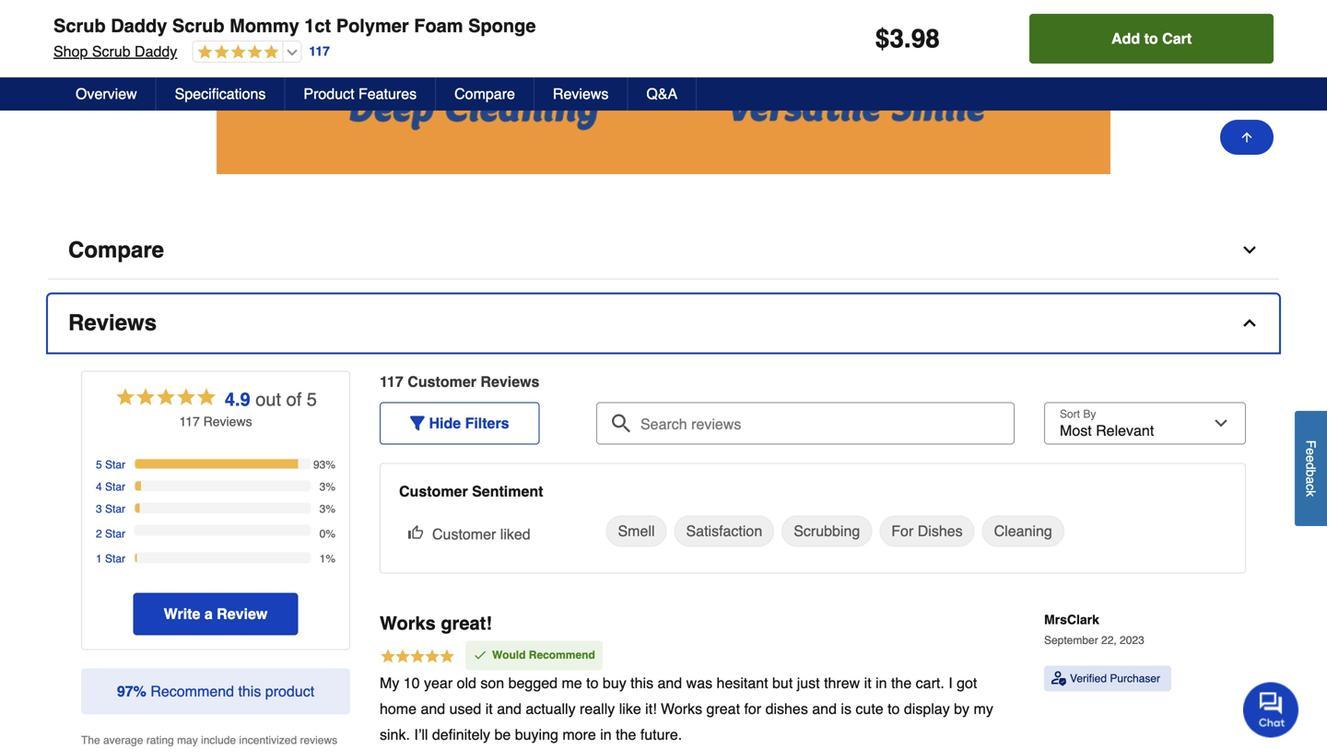 Task type: vqa. For each thing, say whether or not it's contained in the screenshot.
the to the right
yes



Task type: describe. For each thing, give the bounding box(es) containing it.
and left is
[[812, 700, 837, 717]]

reviews
[[300, 734, 337, 747]]

and left "was"
[[658, 674, 682, 692]]

foam
[[414, 15, 463, 36]]

$ 3 . 98
[[875, 24, 940, 53]]

the
[[81, 734, 100, 747]]

just
[[797, 674, 820, 692]]

a inside button
[[1304, 477, 1318, 484]]

add
[[1112, 30, 1140, 47]]

smell
[[618, 523, 655, 540]]

of
[[286, 389, 302, 410]]

is
[[841, 700, 852, 717]]

1 horizontal spatial recommend
[[529, 649, 595, 662]]

scrub up shop
[[53, 15, 106, 36]]

great!
[[441, 613, 492, 634]]

would recommend
[[492, 649, 595, 662]]

shop
[[53, 43, 88, 60]]

and down "year"
[[421, 700, 445, 717]]

a inside 'button'
[[204, 606, 213, 623]]

works inside my 10 year old son begged me to buy this and was hesitant but just threw it in the cart. i got home and used it and actually really like it! works great for dishes and is cute to display by my sink. i'll definitely be buying more in the future.
[[661, 700, 702, 717]]

by
[[954, 700, 970, 717]]

customer liked
[[432, 526, 531, 543]]

3% for 4 star
[[319, 481, 335, 494]]

1ct
[[304, 15, 331, 36]]

labeled
[[122, 749, 157, 749]]

117 customer review s
[[380, 373, 540, 390]]

1 vertical spatial recommend
[[151, 683, 234, 700]]

hesitant
[[717, 674, 768, 692]]

but
[[772, 674, 793, 692]]

that
[[81, 749, 100, 749]]

may
[[177, 734, 198, 747]]

satisfaction
[[686, 523, 762, 540]]

$
[[875, 24, 890, 53]]

f e e d b a c k
[[1304, 440, 1318, 497]]

cart.
[[916, 674, 944, 692]]

more
[[562, 726, 596, 743]]

year
[[424, 674, 453, 692]]

0 vertical spatial 3
[[890, 24, 904, 53]]

star for 4 star
[[105, 481, 125, 494]]

the average rating may include incentivized reviews that are labeled with a badge. select customers migh
[[81, 734, 344, 749]]

customer for customer liked
[[432, 526, 496, 543]]

for inside my 10 year old son begged me to buy this and was hesitant but just threw it in the cart. i got home and used it and actually really like it! works great for dishes and is cute to display by my sink. i'll definitely be buying more in the future.
[[744, 700, 761, 717]]

rating
[[146, 734, 174, 747]]

a inside the average rating may include incentivized reviews that are labeled with a badge. select customers migh
[[183, 749, 189, 749]]

mommy
[[230, 15, 299, 36]]

future.
[[640, 726, 682, 743]]

review for a
[[217, 606, 268, 623]]

1 star
[[96, 553, 125, 566]]

0 vertical spatial the
[[891, 674, 912, 692]]

and up be
[[497, 700, 522, 717]]

s inside 4.9 out of 5 117 review s
[[246, 414, 252, 429]]

me
[[562, 674, 582, 692]]

2023
[[1120, 634, 1144, 647]]

0 vertical spatial works
[[380, 613, 436, 634]]

thumb up image
[[408, 525, 423, 540]]

dishes inside my 10 year old son begged me to buy this and was hesitant but just threw it in the cart. i got home and used it and actually really like it! works great for dishes and is cute to display by my sink. i'll definitely be buying more in the future.
[[765, 700, 808, 717]]

great
[[706, 700, 740, 717]]

1 vertical spatial in
[[600, 726, 612, 743]]

definitely
[[432, 726, 490, 743]]

Search reviews text field
[[604, 402, 1007, 434]]

scrub right shop
[[92, 43, 131, 60]]

hide
[[429, 415, 461, 432]]

product features button
[[285, 77, 436, 111]]

verified purchaser
[[1070, 672, 1160, 685]]

satisfaction button
[[674, 516, 774, 547]]

hide filters
[[429, 415, 509, 432]]

0 vertical spatial customer
[[408, 373, 476, 390]]

star for 5 star
[[105, 459, 125, 472]]

for dishes button
[[879, 516, 975, 547]]

4
[[96, 481, 102, 494]]

3 star
[[96, 503, 125, 516]]

out
[[255, 389, 281, 410]]

4 star
[[96, 481, 125, 494]]

sponge
[[468, 15, 536, 36]]

10
[[403, 674, 420, 692]]

1
[[96, 553, 102, 566]]

117 inside 4.9 out of 5 117 review s
[[179, 414, 200, 429]]

k
[[1304, 490, 1318, 497]]

review inside 4.9 out of 5 117 review s
[[203, 414, 246, 429]]

1%
[[319, 553, 335, 566]]

scrub left mommy
[[172, 15, 225, 36]]

0 vertical spatial it
[[864, 674, 872, 692]]

my
[[380, 674, 399, 692]]

2
[[96, 528, 102, 541]]

cart
[[1162, 30, 1192, 47]]

0 vertical spatial 4.9 stars image
[[193, 44, 279, 61]]

used
[[449, 700, 481, 717]]

cute
[[856, 700, 884, 717]]

for inside button
[[891, 523, 914, 540]]

verified
[[1070, 672, 1107, 685]]

0 horizontal spatial to
[[586, 674, 599, 692]]

97
[[117, 683, 133, 700]]

.
[[904, 24, 911, 53]]

chevron up image
[[1240, 314, 1259, 332]]

got
[[957, 674, 977, 692]]

2 e from the top
[[1304, 455, 1318, 462]]

b
[[1304, 470, 1318, 477]]

0 horizontal spatial compare
[[68, 237, 164, 263]]

son
[[481, 674, 504, 692]]

customer for customer sentiment
[[399, 483, 468, 500]]

features
[[358, 85, 417, 102]]

2 star
[[96, 528, 125, 541]]

incentivized
[[239, 734, 297, 747]]

chat invite button image
[[1243, 682, 1299, 738]]

like
[[619, 700, 641, 717]]

1 vertical spatial 3
[[96, 503, 102, 516]]

old
[[457, 674, 476, 692]]

write a review
[[164, 606, 268, 623]]

%
[[133, 683, 146, 700]]

0 vertical spatial compare button
[[436, 77, 534, 111]]

1 vertical spatial reviews button
[[48, 295, 1279, 353]]



Task type: locate. For each thing, give the bounding box(es) containing it.
0 horizontal spatial recommend
[[151, 683, 234, 700]]

star right 4
[[105, 481, 125, 494]]

0 vertical spatial 117
[[309, 44, 330, 59]]

specifications button
[[156, 77, 285, 111]]

cleaning button
[[982, 516, 1064, 547]]

include
[[201, 734, 236, 747]]

this
[[631, 674, 653, 692], [238, 683, 261, 700]]

0 horizontal spatial it
[[485, 700, 493, 717]]

buying
[[515, 726, 558, 743]]

1 horizontal spatial for
[[891, 523, 914, 540]]

overview button
[[57, 77, 156, 111]]

1 vertical spatial dishes
[[765, 700, 808, 717]]

review right the write
[[217, 606, 268, 623]]

2 horizontal spatial to
[[1144, 30, 1158, 47]]

0 vertical spatial 5
[[307, 389, 317, 410]]

1 vertical spatial a
[[204, 606, 213, 623]]

0 vertical spatial dishes
[[918, 523, 963, 540]]

5 inside 4.9 out of 5 117 review s
[[307, 389, 317, 410]]

0 vertical spatial daddy
[[111, 15, 167, 36]]

i
[[949, 674, 953, 692]]

home
[[380, 700, 417, 717]]

dishes
[[918, 523, 963, 540], [765, 700, 808, 717]]

star for 1 star
[[105, 553, 125, 566]]

c
[[1304, 484, 1318, 490]]

customer up hide
[[408, 373, 476, 390]]

recommend up me
[[529, 649, 595, 662]]

2 horizontal spatial a
[[1304, 477, 1318, 484]]

s
[[531, 373, 540, 390], [246, 414, 252, 429]]

product
[[265, 683, 314, 700]]

117 for 117 customer review s
[[380, 373, 404, 390]]

0 horizontal spatial 117
[[179, 414, 200, 429]]

smell button
[[606, 516, 667, 547]]

5 right of
[[307, 389, 317, 410]]

0%
[[319, 528, 335, 541]]

1 horizontal spatial to
[[888, 700, 900, 717]]

in right more
[[600, 726, 612, 743]]

1 horizontal spatial works
[[661, 700, 702, 717]]

1 e from the top
[[1304, 448, 1318, 455]]

the
[[891, 674, 912, 692], [616, 726, 636, 743]]

1 vertical spatial it
[[485, 700, 493, 717]]

this up it!
[[631, 674, 653, 692]]

117 for 117
[[309, 44, 330, 59]]

dishes down but
[[765, 700, 808, 717]]

1 vertical spatial 4.9 stars image
[[114, 386, 218, 413]]

5 star from the top
[[105, 553, 125, 566]]

liked
[[500, 526, 531, 543]]

product features
[[304, 85, 417, 102]]

scrub
[[53, 15, 106, 36], [172, 15, 225, 36], [92, 43, 131, 60]]

e up the d
[[1304, 448, 1318, 455]]

0 vertical spatial review
[[481, 373, 531, 390]]

scrubbing
[[794, 523, 860, 540]]

0 vertical spatial reviews button
[[534, 77, 628, 111]]

1 vertical spatial for
[[744, 700, 761, 717]]

to inside button
[[1144, 30, 1158, 47]]

1 vertical spatial compare button
[[48, 222, 1279, 280]]

customer down customer sentiment
[[432, 526, 496, 543]]

0 horizontal spatial 3
[[96, 503, 102, 516]]

0 vertical spatial 3%
[[319, 481, 335, 494]]

1 horizontal spatial a
[[204, 606, 213, 623]]

scrub daddy scrub mommy 1ct polymer foam sponge
[[53, 15, 536, 36]]

s down 4.9
[[246, 414, 252, 429]]

my
[[974, 700, 993, 717]]

a down may
[[183, 749, 189, 749]]

this inside my 10 year old son begged me to buy this and was hesitant but just threw it in the cart. i got home and used it and actually really like it! works great for dishes and is cute to display by my sink. i'll definitely be buying more in the future.
[[631, 674, 653, 692]]

to right cute
[[888, 700, 900, 717]]

3% down 93%
[[319, 481, 335, 494]]

0 horizontal spatial the
[[616, 726, 636, 743]]

i'll
[[414, 726, 428, 743]]

buy
[[603, 674, 626, 692]]

average
[[103, 734, 143, 747]]

3 down 4
[[96, 503, 102, 516]]

review down 4.9
[[203, 414, 246, 429]]

customers
[[263, 749, 314, 749]]

1 horizontal spatial dishes
[[918, 523, 963, 540]]

it right used
[[485, 700, 493, 717]]

sentiment
[[472, 483, 543, 500]]

works great!
[[380, 613, 492, 634]]

checkmark image
[[473, 648, 488, 662]]

2 horizontal spatial 117
[[380, 373, 404, 390]]

in up cute
[[876, 674, 887, 692]]

my 10 year old son begged me to buy this and was hesitant but just threw it in the cart. i got home and used it and actually really like it! works great for dishes and is cute to display by my sink. i'll definitely be buying more in the future.
[[380, 674, 993, 743]]

4.9 stars image
[[193, 44, 279, 61], [114, 386, 218, 413]]

1 horizontal spatial 3
[[890, 24, 904, 53]]

0 horizontal spatial works
[[380, 613, 436, 634]]

a right the write
[[204, 606, 213, 623]]

star up 4 star on the bottom of the page
[[105, 459, 125, 472]]

2 vertical spatial 117
[[179, 414, 200, 429]]

1 vertical spatial 5
[[96, 459, 102, 472]]

0 horizontal spatial s
[[246, 414, 252, 429]]

0 vertical spatial to
[[1144, 30, 1158, 47]]

review inside write a review 'button'
[[217, 606, 268, 623]]

mrsclark september 22, 2023
[[1044, 613, 1144, 647]]

polymer
[[336, 15, 409, 36]]

filter image
[[410, 416, 425, 431]]

verified purchaser icon image
[[1052, 672, 1066, 686]]

1 vertical spatial reviews
[[68, 310, 157, 336]]

s up hide filters button
[[531, 373, 540, 390]]

daddy up the overview button
[[135, 43, 177, 60]]

be
[[494, 726, 511, 743]]

write
[[164, 606, 200, 623]]

actually
[[526, 700, 576, 717]]

1 vertical spatial the
[[616, 726, 636, 743]]

star right 2 on the left bottom of the page
[[105, 528, 125, 541]]

3 star from the top
[[105, 503, 125, 516]]

q&a
[[646, 85, 678, 102]]

3 left 98 on the top of the page
[[890, 24, 904, 53]]

threw
[[824, 674, 860, 692]]

1 star from the top
[[105, 459, 125, 472]]

0 vertical spatial recommend
[[529, 649, 595, 662]]

a up k on the right of page
[[1304, 477, 1318, 484]]

0 vertical spatial for
[[891, 523, 914, 540]]

select
[[229, 749, 260, 749]]

1 vertical spatial daddy
[[135, 43, 177, 60]]

this left product at bottom left
[[238, 683, 261, 700]]

2 3% from the top
[[319, 503, 335, 516]]

dishes inside button
[[918, 523, 963, 540]]

1 vertical spatial 117
[[380, 373, 404, 390]]

daddy
[[111, 15, 167, 36], [135, 43, 177, 60]]

1 vertical spatial s
[[246, 414, 252, 429]]

shop scrub daddy
[[53, 43, 177, 60]]

3% up "0%"
[[319, 503, 335, 516]]

works right it!
[[661, 700, 702, 717]]

reviews for top reviews button
[[553, 85, 609, 102]]

star for 3 star
[[105, 503, 125, 516]]

cleaning
[[994, 523, 1052, 540]]

e up b
[[1304, 455, 1318, 462]]

it
[[864, 674, 872, 692], [485, 700, 493, 717]]

star right the 1
[[105, 553, 125, 566]]

1 horizontal spatial this
[[631, 674, 653, 692]]

overview
[[76, 85, 137, 102]]

1 horizontal spatial 117
[[309, 44, 330, 59]]

recommend up may
[[151, 683, 234, 700]]

specifications
[[175, 85, 266, 102]]

0 horizontal spatial for
[[744, 700, 761, 717]]

0 horizontal spatial reviews
[[68, 310, 157, 336]]

daddy up shop scrub daddy
[[111, 15, 167, 36]]

1 horizontal spatial s
[[531, 373, 540, 390]]

117
[[309, 44, 330, 59], [380, 373, 404, 390], [179, 414, 200, 429]]

0 horizontal spatial this
[[238, 683, 261, 700]]

0 vertical spatial compare
[[454, 85, 515, 102]]

1 horizontal spatial the
[[891, 674, 912, 692]]

add to cart button
[[1030, 14, 1274, 64]]

filters
[[465, 415, 509, 432]]

5 stars image
[[380, 648, 455, 668]]

really
[[580, 700, 615, 717]]

2 vertical spatial to
[[888, 700, 900, 717]]

star down 4 star on the bottom of the page
[[105, 503, 125, 516]]

2 star from the top
[[105, 481, 125, 494]]

1 vertical spatial compare
[[68, 237, 164, 263]]

to
[[1144, 30, 1158, 47], [586, 674, 599, 692], [888, 700, 900, 717]]

2 vertical spatial customer
[[432, 526, 496, 543]]

for down hesitant
[[744, 700, 761, 717]]

1 3% from the top
[[319, 481, 335, 494]]

purchaser
[[1110, 672, 1160, 685]]

4.9 stars image down mommy
[[193, 44, 279, 61]]

2 vertical spatial a
[[183, 749, 189, 749]]

and
[[658, 674, 682, 692], [421, 700, 445, 717], [497, 700, 522, 717], [812, 700, 837, 717]]

1 vertical spatial customer
[[399, 483, 468, 500]]

works up 5 stars image
[[380, 613, 436, 634]]

4.9 stars image left 4.9
[[114, 386, 218, 413]]

2 vertical spatial review
[[217, 606, 268, 623]]

review up filters
[[481, 373, 531, 390]]

star
[[105, 459, 125, 472], [105, 481, 125, 494], [105, 503, 125, 516], [105, 528, 125, 541], [105, 553, 125, 566]]

to right add at right
[[1144, 30, 1158, 47]]

reviews
[[553, 85, 609, 102], [68, 310, 157, 336]]

reviews button
[[534, 77, 628, 111], [48, 295, 1279, 353]]

d
[[1304, 462, 1318, 470]]

arrow up image
[[1240, 130, 1254, 145]]

customer up thumb up image
[[399, 483, 468, 500]]

it right threw
[[864, 674, 872, 692]]

1 vertical spatial works
[[661, 700, 702, 717]]

0 vertical spatial a
[[1304, 477, 1318, 484]]

0 vertical spatial reviews
[[553, 85, 609, 102]]

0 vertical spatial in
[[876, 674, 887, 692]]

0 horizontal spatial a
[[183, 749, 189, 749]]

chevron down image
[[1240, 241, 1259, 260]]

for right scrubbing
[[891, 523, 914, 540]]

product
[[304, 85, 354, 102]]

1 horizontal spatial 5
[[307, 389, 317, 410]]

compare button
[[436, 77, 534, 111], [48, 222, 1279, 280]]

1 vertical spatial to
[[586, 674, 599, 692]]

1 horizontal spatial it
[[864, 674, 872, 692]]

98
[[911, 24, 940, 53]]

1 horizontal spatial compare
[[454, 85, 515, 102]]

93%
[[313, 459, 335, 472]]

star for 2 star
[[105, 528, 125, 541]]

4.9
[[225, 389, 250, 410]]

review for customer
[[481, 373, 531, 390]]

hide filters button
[[380, 402, 540, 445]]

customer sentiment
[[399, 483, 543, 500]]

97 % recommend this product
[[117, 683, 314, 700]]

it!
[[645, 700, 657, 717]]

1 horizontal spatial in
[[876, 674, 887, 692]]

4 star from the top
[[105, 528, 125, 541]]

0 horizontal spatial dishes
[[765, 700, 808, 717]]

5 up 4
[[96, 459, 102, 472]]

sink.
[[380, 726, 410, 743]]

badge.
[[192, 749, 226, 749]]

would
[[492, 649, 526, 662]]

a
[[1304, 477, 1318, 484], [204, 606, 213, 623], [183, 749, 189, 749]]

0 vertical spatial s
[[531, 373, 540, 390]]

add to cart
[[1112, 30, 1192, 47]]

the left cart.
[[891, 674, 912, 692]]

to right me
[[586, 674, 599, 692]]

5 star
[[96, 459, 125, 472]]

was
[[686, 674, 713, 692]]

3% for 3 star
[[319, 503, 335, 516]]

reviews for bottommost reviews button
[[68, 310, 157, 336]]

are
[[103, 749, 119, 749]]

dishes left the cleaning
[[918, 523, 963, 540]]

0 horizontal spatial 5
[[96, 459, 102, 472]]

the down like
[[616, 726, 636, 743]]

1 vertical spatial review
[[203, 414, 246, 429]]

1 horizontal spatial reviews
[[553, 85, 609, 102]]

f e e d b a c k button
[[1295, 411, 1327, 526]]

3%
[[319, 481, 335, 494], [319, 503, 335, 516]]

0 horizontal spatial in
[[600, 726, 612, 743]]

1 vertical spatial 3%
[[319, 503, 335, 516]]



